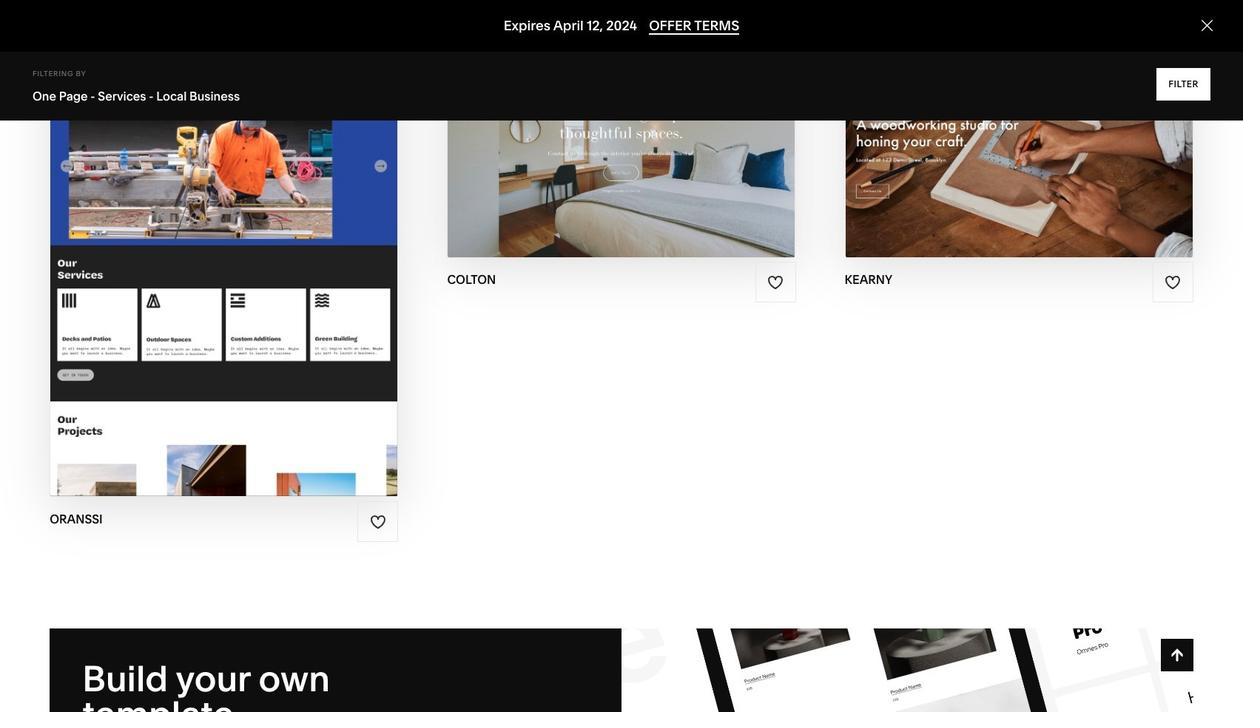 Task type: vqa. For each thing, say whether or not it's contained in the screenshot.
OR
no



Task type: locate. For each thing, give the bounding box(es) containing it.
colton image
[[448, 34, 795, 257]]

add oranssi to your favorites list image
[[370, 514, 386, 530]]

preview of building your own template image
[[622, 629, 1193, 713]]

add kearny to your favorites list image
[[1165, 274, 1181, 291]]

back to top image
[[1169, 647, 1185, 664]]

kearny image
[[845, 34, 1193, 257]]

oranssi image
[[50, 34, 398, 497]]



